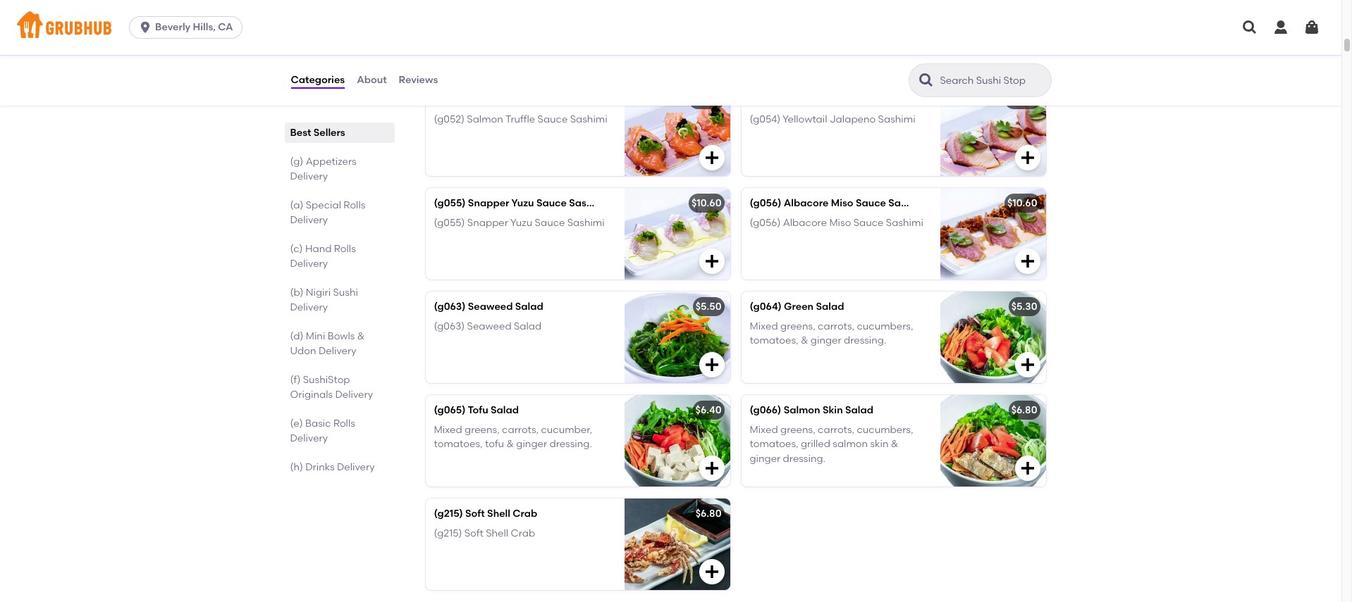 Task type: vqa. For each thing, say whether or not it's contained in the screenshot.
'Nigiri'
yes



Task type: describe. For each thing, give the bounding box(es) containing it.
cucumbers, for dressing.
[[857, 321, 914, 333]]

delivery right drinks
[[337, 462, 375, 474]]

ca
[[218, 21, 233, 33]]

cucumbers, for skin
[[857, 425, 914, 437]]

(g054) yellowtail jalapeno sashimi image
[[940, 84, 1046, 176]]

salmon
[[833, 439, 868, 451]]

$10.60 for (g055) snapper yuzu sauce sashimi
[[692, 197, 722, 209]]

1 (g054) yellowtail jalapeno sashimi from the top
[[750, 94, 920, 106]]

2 (g063) seaweed salad from the top
[[434, 321, 542, 333]]

1 (g052) from the top
[[434, 94, 466, 106]]

(g065) tofu salad
[[434, 405, 519, 417]]

1 vertical spatial shell
[[486, 528, 508, 540]]

categories button
[[290, 55, 346, 106]]

categories
[[291, 74, 345, 86]]

1 vertical spatial seaweed
[[467, 321, 512, 333]]

basic
[[305, 418, 331, 430]]

best sellers
[[290, 127, 345, 139]]

(g065) tofu salad image
[[624, 395, 730, 487]]

(c) hand rolls delivery
[[290, 243, 356, 270]]

2 (g056) albacore miso sauce sashimi from the top
[[750, 217, 924, 229]]

hand
[[305, 243, 332, 255]]

0 vertical spatial soft
[[465, 508, 485, 520]]

mixed greens, carrots, cucumbers, tomatoes, grilled salmon skin & ginger dressing.
[[750, 425, 914, 465]]

0 vertical spatial seaweed
[[468, 301, 513, 313]]

2 (g215) from the top
[[434, 528, 462, 540]]

0 vertical spatial snapper
[[468, 197, 509, 209]]

2 (g056) from the top
[[750, 217, 781, 229]]

rolls for (c) hand rolls delivery
[[334, 243, 356, 255]]

mixed greens, carrots, cucumbers, tomatoes, & ginger dressing.
[[750, 321, 914, 347]]

main navigation navigation
[[0, 0, 1342, 55]]

(g064) green salad
[[750, 301, 844, 313]]

(f)
[[290, 374, 301, 386]]

1 (g052) salmon truffle sauce sashimi from the top
[[434, 94, 610, 106]]

svg image for mixed greens, carrots, cucumbers, tomatoes, & ginger dressing.
[[1019, 357, 1036, 374]]

skin
[[823, 405, 843, 417]]

Search Sushi Stop search field
[[939, 74, 1047, 87]]

sellers
[[314, 127, 345, 139]]

delivery inside (b) nigiri sushi delivery
[[290, 302, 328, 314]]

salmon for (g052)
[[468, 94, 504, 106]]

beverly hills, ca button
[[129, 16, 248, 39]]

1 (g215) from the top
[[434, 508, 463, 520]]

green
[[784, 301, 814, 313]]

greens, for tofu
[[465, 425, 500, 437]]

2 (g215) soft shell crab from the top
[[434, 528, 535, 540]]

(c)
[[290, 243, 303, 255]]

1 vertical spatial miso
[[830, 217, 851, 229]]

1 (g063) seaweed salad from the top
[[434, 301, 544, 313]]

(g052) salmon truffle sauce sashimi image
[[624, 84, 730, 176]]

tomatoes, for grilled
[[750, 439, 799, 451]]

tofu
[[485, 439, 504, 451]]

sushi
[[333, 287, 358, 299]]

ginger inside mixed greens, carrots, cucumbers, tomatoes, grilled salmon skin & ginger dressing.
[[750, 453, 781, 465]]

dressing. inside mixed greens, carrots, cucumbers, tomatoes, & ginger dressing.
[[844, 335, 887, 347]]

svg image for (g052) salmon truffle sauce sashimi
[[703, 149, 720, 166]]

(d)
[[290, 331, 304, 343]]

hills,
[[193, 21, 216, 33]]

$6.80 for crab
[[696, 508, 722, 520]]

(g064) green salad image
[[940, 292, 1046, 383]]

1 (g056) albacore miso sauce sashimi from the top
[[750, 197, 927, 209]]

(g070) edamame image
[[624, 0, 730, 72]]

(b)
[[290, 287, 304, 299]]

(e)
[[290, 418, 303, 430]]

special
[[306, 200, 341, 212]]

(g215) soft shell crab image
[[624, 499, 730, 591]]

svg image for mixed greens, carrots, cucumbers, tomatoes, grilled salmon skin & ginger dressing.
[[1019, 460, 1036, 477]]

2 (g055) snapper yuzu sauce sashimi from the top
[[434, 217, 605, 229]]

1 vertical spatial truffle
[[506, 114, 535, 126]]

ginger inside mixed greens, carrots, cucumbers, tomatoes, & ginger dressing.
[[811, 335, 842, 347]]

carrots, for ginger
[[818, 321, 855, 333]]

(a)
[[290, 200, 304, 212]]

2 (g063) from the top
[[434, 321, 465, 333]]

(e) basic rolls delivery
[[290, 418, 355, 445]]

1 (g055) snapper yuzu sauce sashimi from the top
[[434, 197, 607, 209]]

tomatoes, for &
[[750, 335, 799, 347]]

salmon for mixed
[[784, 405, 821, 417]]

1 (g056) from the top
[[750, 197, 782, 209]]

reviews
[[399, 74, 438, 86]]

nigiri
[[306, 287, 331, 299]]

appetizers
[[306, 156, 357, 168]]

& inside mixed greens, carrots, cucumber, tomatoes, tofu & ginger dressing.
[[507, 439, 514, 451]]

bowls
[[328, 331, 355, 343]]

(g065)
[[434, 405, 466, 417]]

tofu
[[468, 405, 489, 417]]

1 (g063) from the top
[[434, 301, 466, 313]]

svg image for (g056) albacore miso sauce sashimi
[[1019, 253, 1036, 270]]



Task type: locate. For each thing, give the bounding box(es) containing it.
1 vertical spatial yuzu
[[511, 217, 533, 229]]

salmon
[[468, 94, 504, 106], [467, 114, 503, 126], [784, 405, 821, 417]]

1 vertical spatial $6.80
[[696, 508, 722, 520]]

salad for mixed greens, carrots, cucumbers, tomatoes, & ginger dressing.
[[816, 301, 844, 313]]

svg image inside "beverly hills, ca" button
[[138, 20, 152, 35]]

0 vertical spatial (g054) yellowtail jalapeno sashimi
[[750, 94, 920, 106]]

tomatoes,
[[750, 335, 799, 347], [434, 439, 483, 451], [750, 439, 799, 451]]

sashimi
[[572, 94, 610, 106], [882, 94, 920, 106], [570, 114, 608, 126], [878, 114, 916, 126], [569, 197, 607, 209], [889, 197, 927, 209], [567, 217, 605, 229], [886, 217, 924, 229]]

delivery inside the '(a) special rolls delivery'
[[290, 214, 328, 226]]

& inside mixed greens, carrots, cucumbers, tomatoes, & ginger dressing.
[[801, 335, 808, 347]]

2 (g052) salmon truffle sauce sashimi from the top
[[434, 114, 608, 126]]

(g056) albacore miso sauce sashimi image
[[940, 188, 1046, 280]]

(g063) seaweed salad
[[434, 301, 544, 313], [434, 321, 542, 333]]

seaweed
[[468, 301, 513, 313], [467, 321, 512, 333]]

(g063)
[[434, 301, 466, 313], [434, 321, 465, 333]]

(a) special rolls delivery
[[290, 200, 366, 226]]

0 vertical spatial (g052) salmon truffle sauce sashimi
[[434, 94, 610, 106]]

rolls right hand
[[334, 243, 356, 255]]

0 vertical spatial (g215) soft shell crab
[[434, 508, 538, 520]]

0 vertical spatial (g056)
[[750, 197, 782, 209]]

0 vertical spatial (g215)
[[434, 508, 463, 520]]

ginger down green
[[811, 335, 842, 347]]

1 vertical spatial salmon
[[467, 114, 503, 126]]

rolls inside (e) basic rolls delivery
[[333, 418, 355, 430]]

(g054) yellowtail jalapeno sashimi
[[750, 94, 920, 106], [750, 114, 916, 126]]

carrots, inside mixed greens, carrots, cucumbers, tomatoes, & ginger dressing.
[[818, 321, 855, 333]]

greens, for grilled
[[781, 425, 816, 437]]

delivery down bowls
[[319, 346, 357, 358]]

mixed for mixed greens, carrots, cucumbers, tomatoes, & ginger dressing.
[[750, 321, 778, 333]]

(g066) salmon skin salad image
[[940, 395, 1046, 487]]

0 vertical spatial miso
[[831, 197, 854, 209]]

greens, up tofu in the left bottom of the page
[[465, 425, 500, 437]]

tomatoes, down (g066)
[[750, 439, 799, 451]]

rolls for (e) basic rolls delivery
[[333, 418, 355, 430]]

$10.60 for (g056) albacore miso sauce sashimi
[[1008, 197, 1038, 209]]

yellowtail
[[784, 94, 830, 106], [783, 114, 828, 126]]

(g056)
[[750, 197, 782, 209], [750, 217, 781, 229]]

(d) mini bowls & udon delivery
[[290, 331, 365, 358]]

1 horizontal spatial $6.80
[[1012, 405, 1038, 417]]

carrots, up salmon at the bottom of page
[[818, 425, 855, 437]]

delivery down the (g)
[[290, 171, 328, 183]]

& right tofu in the left bottom of the page
[[507, 439, 514, 451]]

1 cucumbers, from the top
[[857, 321, 914, 333]]

& right bowls
[[357, 331, 365, 343]]

1 vertical spatial (g054)
[[750, 114, 781, 126]]

1 vertical spatial (g052)
[[434, 114, 465, 126]]

delivery down basic
[[290, 433, 328, 445]]

&
[[357, 331, 365, 343], [801, 335, 808, 347], [507, 439, 514, 451], [891, 439, 899, 451]]

(g052) down reviews button
[[434, 114, 465, 126]]

delivery inside "(d) mini bowls & udon delivery"
[[319, 346, 357, 358]]

miso
[[831, 197, 854, 209], [830, 217, 851, 229]]

0 vertical spatial (g063)
[[434, 301, 466, 313]]

& right skin
[[891, 439, 899, 451]]

(g055) snapper yuzu sauce sashimi
[[434, 197, 607, 209], [434, 217, 605, 229]]

rolls inside (c) hand rolls delivery
[[334, 243, 356, 255]]

carrots, for &
[[502, 425, 539, 437]]

0 vertical spatial (g055)
[[434, 197, 466, 209]]

delivery inside (f) sushistop originals delivery
[[335, 389, 373, 401]]

1 (g055) from the top
[[434, 197, 466, 209]]

delivery inside (g) appetizers delivery
[[290, 171, 328, 183]]

0 vertical spatial shell
[[487, 508, 510, 520]]

about button
[[356, 55, 388, 106]]

albacore
[[784, 197, 829, 209], [783, 217, 827, 229]]

ginger right tofu in the left bottom of the page
[[516, 439, 547, 451]]

cucumbers,
[[857, 321, 914, 333], [857, 425, 914, 437]]

1 vertical spatial ginger
[[516, 439, 547, 451]]

2 horizontal spatial ginger
[[811, 335, 842, 347]]

1 vertical spatial rolls
[[334, 243, 356, 255]]

(b) nigiri sushi delivery
[[290, 287, 358, 314]]

(g) appetizers delivery
[[290, 156, 357, 183]]

& inside mixed greens, carrots, cucumbers, tomatoes, grilled salmon skin & ginger dressing.
[[891, 439, 899, 451]]

salad
[[515, 301, 544, 313], [816, 301, 844, 313], [514, 321, 542, 333], [491, 405, 519, 417], [846, 405, 874, 417]]

greens, inside mixed greens, carrots, cucumbers, tomatoes, & ginger dressing.
[[781, 321, 816, 333]]

0 vertical spatial truffle
[[507, 94, 537, 106]]

0 horizontal spatial ginger
[[516, 439, 547, 451]]

0 vertical spatial dressing.
[[844, 335, 887, 347]]

0 vertical spatial rolls
[[344, 200, 366, 212]]

originals
[[290, 389, 333, 401]]

1 vertical spatial (g063) seaweed salad
[[434, 321, 542, 333]]

1 vertical spatial cucumbers,
[[857, 425, 914, 437]]

0 vertical spatial (g063) seaweed salad
[[434, 301, 544, 313]]

(g064)
[[750, 301, 782, 313]]

greens,
[[781, 321, 816, 333], [465, 425, 500, 437], [781, 425, 816, 437]]

1 vertical spatial soft
[[465, 528, 484, 540]]

sauce
[[540, 94, 570, 106], [538, 114, 568, 126], [537, 197, 567, 209], [856, 197, 886, 209], [535, 217, 565, 229], [854, 217, 884, 229]]

ginger
[[811, 335, 842, 347], [516, 439, 547, 451], [750, 453, 781, 465]]

salad for mixed greens, carrots, cucumber, tomatoes, tofu & ginger dressing.
[[491, 405, 519, 417]]

mixed for mixed greens, carrots, cucumbers, tomatoes, grilled salmon skin & ginger dressing.
[[750, 425, 778, 437]]

soft
[[465, 508, 485, 520], [465, 528, 484, 540]]

delivery
[[290, 171, 328, 183], [290, 214, 328, 226], [290, 258, 328, 270], [290, 302, 328, 314], [319, 346, 357, 358], [335, 389, 373, 401], [290, 433, 328, 445], [337, 462, 375, 474]]

(h)
[[290, 462, 303, 474]]

svg image for mixed greens, carrots, cucumber, tomatoes, tofu & ginger dressing.
[[703, 460, 720, 477]]

carrots, up tofu in the left bottom of the page
[[502, 425, 539, 437]]

0 vertical spatial (g055) snapper yuzu sauce sashimi
[[434, 197, 607, 209]]

$10.60 for (g052) salmon truffle sauce sashimi
[[692, 94, 722, 106]]

carrots, down (g064) green salad
[[818, 321, 855, 333]]

delivery inside (c) hand rolls delivery
[[290, 258, 328, 270]]

drinks
[[306, 462, 335, 474]]

2 vertical spatial ginger
[[750, 453, 781, 465]]

1 vertical spatial (g052) salmon truffle sauce sashimi
[[434, 114, 608, 126]]

(g066)
[[750, 405, 782, 417]]

0 vertical spatial (g054)
[[750, 94, 782, 106]]

(g066) salmon skin salad
[[750, 405, 874, 417]]

cucumbers, inside mixed greens, carrots, cucumbers, tomatoes, grilled salmon skin & ginger dressing.
[[857, 425, 914, 437]]

tomatoes, inside mixed greens, carrots, cucumber, tomatoes, tofu & ginger dressing.
[[434, 439, 483, 451]]

0 vertical spatial ginger
[[811, 335, 842, 347]]

2 (g052) from the top
[[434, 114, 465, 126]]

0 horizontal spatial $6.80
[[696, 508, 722, 520]]

0 vertical spatial jalapeno
[[833, 94, 879, 106]]

greens, up grilled
[[781, 425, 816, 437]]

(g215)
[[434, 508, 463, 520], [434, 528, 462, 540]]

2 vertical spatial rolls
[[333, 418, 355, 430]]

2 (g055) from the top
[[434, 217, 465, 229]]

search icon image
[[918, 72, 935, 89]]

dressing.
[[844, 335, 887, 347], [550, 439, 592, 451], [783, 453, 826, 465]]

0 horizontal spatial dressing.
[[550, 439, 592, 451]]

1 vertical spatial yellowtail
[[783, 114, 828, 126]]

& inside "(d) mini bowls & udon delivery"
[[357, 331, 365, 343]]

delivery down nigiri
[[290, 302, 328, 314]]

greens, down green
[[781, 321, 816, 333]]

0 vertical spatial (g052)
[[434, 94, 466, 106]]

$6.80 for cucumbers,
[[1012, 405, 1038, 417]]

mixed greens, carrots, cucumber, tomatoes, tofu & ginger dressing.
[[434, 425, 592, 451]]

(g215) soft shell crab
[[434, 508, 538, 520], [434, 528, 535, 540]]

0 vertical spatial $6.80
[[1012, 405, 1038, 417]]

rolls for (a) special rolls delivery
[[344, 200, 366, 212]]

cucumber,
[[541, 425, 592, 437]]

1 (g215) soft shell crab from the top
[[434, 508, 538, 520]]

0 vertical spatial albacore
[[784, 197, 829, 209]]

(g176) spicy garlic edamame image
[[940, 0, 1046, 72]]

1 vertical spatial albacore
[[783, 217, 827, 229]]

$6.40
[[696, 405, 722, 417]]

(g055) snapper yuzu sauce sashimi image
[[624, 188, 730, 280]]

2 vertical spatial salmon
[[784, 405, 821, 417]]

2 vertical spatial dressing.
[[783, 453, 826, 465]]

mixed inside mixed greens, carrots, cucumbers, tomatoes, grilled salmon skin & ginger dressing.
[[750, 425, 778, 437]]

0 vertical spatial crab
[[513, 508, 538, 520]]

2 (g054) yellowtail jalapeno sashimi from the top
[[750, 114, 916, 126]]

svg image
[[1242, 19, 1259, 36], [1273, 19, 1290, 36], [1304, 19, 1321, 36], [1019, 46, 1036, 63], [1019, 149, 1036, 166], [703, 357, 720, 374], [703, 564, 720, 581]]

(g052) salmon truffle sauce sashimi
[[434, 94, 610, 106], [434, 114, 608, 126]]

(g052) down reviews
[[434, 94, 466, 106]]

greens, inside mixed greens, carrots, cucumbers, tomatoes, grilled salmon skin & ginger dressing.
[[781, 425, 816, 437]]

mixed inside mixed greens, carrots, cucumbers, tomatoes, & ginger dressing.
[[750, 321, 778, 333]]

greens, for &
[[781, 321, 816, 333]]

reviews button
[[398, 55, 439, 106]]

mixed down (g064)
[[750, 321, 778, 333]]

tomatoes, inside mixed greens, carrots, cucumbers, tomatoes, & ginger dressing.
[[750, 335, 799, 347]]

delivery inside (e) basic rolls delivery
[[290, 433, 328, 445]]

1 vertical spatial jalapeno
[[830, 114, 876, 126]]

$10.60
[[692, 94, 722, 106], [1008, 94, 1038, 106], [692, 197, 722, 209], [1008, 197, 1038, 209]]

cucumbers, inside mixed greens, carrots, cucumbers, tomatoes, & ginger dressing.
[[857, 321, 914, 333]]

sushistop
[[303, 374, 350, 386]]

2 (g054) from the top
[[750, 114, 781, 126]]

1 vertical spatial (g215) soft shell crab
[[434, 528, 535, 540]]

$10.60 for (g054) yellowtail jalapeno sashimi
[[1008, 94, 1038, 106]]

jalapeno
[[833, 94, 879, 106], [830, 114, 876, 126]]

2 horizontal spatial dressing.
[[844, 335, 887, 347]]

truffle
[[507, 94, 537, 106], [506, 114, 535, 126]]

mixed for mixed greens, carrots, cucumber, tomatoes, tofu & ginger dressing.
[[434, 425, 462, 437]]

2 cucumbers, from the top
[[857, 425, 914, 437]]

rolls inside the '(a) special rolls delivery'
[[344, 200, 366, 212]]

mixed
[[750, 321, 778, 333], [434, 425, 462, 437], [750, 425, 778, 437]]

dressing. inside mixed greens, carrots, cucumbers, tomatoes, grilled salmon skin & ginger dressing.
[[783, 453, 826, 465]]

rolls
[[344, 200, 366, 212], [334, 243, 356, 255], [333, 418, 355, 430]]

rolls right basic
[[333, 418, 355, 430]]

about
[[357, 74, 387, 86]]

shell
[[487, 508, 510, 520], [486, 528, 508, 540]]

svg image
[[138, 20, 152, 35], [703, 46, 720, 63], [703, 149, 720, 166], [703, 253, 720, 270], [1019, 253, 1036, 270], [1019, 357, 1036, 374], [703, 460, 720, 477], [1019, 460, 1036, 477]]

& down green
[[801, 335, 808, 347]]

delivery down 'sushistop'
[[335, 389, 373, 401]]

tomatoes, down (g064)
[[750, 335, 799, 347]]

mixed inside mixed greens, carrots, cucumber, tomatoes, tofu & ginger dressing.
[[434, 425, 462, 437]]

salad for (g063) seaweed salad
[[515, 301, 544, 313]]

(g063) seaweed salad image
[[624, 292, 730, 383]]

0 vertical spatial (g056) albacore miso sauce sashimi
[[750, 197, 927, 209]]

greens, inside mixed greens, carrots, cucumber, tomatoes, tofu & ginger dressing.
[[465, 425, 500, 437]]

1 vertical spatial dressing.
[[550, 439, 592, 451]]

(g055)
[[434, 197, 466, 209], [434, 217, 465, 229]]

skin
[[871, 439, 889, 451]]

1 (g054) from the top
[[750, 94, 782, 106]]

tomatoes, for tofu
[[434, 439, 483, 451]]

yuzu
[[512, 197, 534, 209], [511, 217, 533, 229]]

0 vertical spatial yellowtail
[[784, 94, 830, 106]]

(g052)
[[434, 94, 466, 106], [434, 114, 465, 126]]

svg image for (g055) snapper yuzu sauce sashimi
[[703, 253, 720, 270]]

delivery down "(a)"
[[290, 214, 328, 226]]

1 horizontal spatial ginger
[[750, 453, 781, 465]]

$5.30
[[1012, 301, 1038, 313]]

1 vertical spatial (g056) albacore miso sauce sashimi
[[750, 217, 924, 229]]

ginger inside mixed greens, carrots, cucumber, tomatoes, tofu & ginger dressing.
[[516, 439, 547, 451]]

(g054)
[[750, 94, 782, 106], [750, 114, 781, 126]]

rolls right special
[[344, 200, 366, 212]]

0 vertical spatial cucumbers,
[[857, 321, 914, 333]]

tomatoes, down (g065)
[[434, 439, 483, 451]]

(g)
[[290, 156, 303, 168]]

(f) sushistop originals delivery
[[290, 374, 373, 401]]

mini
[[306, 331, 325, 343]]

1 vertical spatial crab
[[511, 528, 535, 540]]

1 vertical spatial (g055)
[[434, 217, 465, 229]]

0 vertical spatial salmon
[[468, 94, 504, 106]]

1 vertical spatial (g055) snapper yuzu sauce sashimi
[[434, 217, 605, 229]]

beverly hills, ca
[[155, 21, 233, 33]]

$6.80
[[1012, 405, 1038, 417], [696, 508, 722, 520]]

0 vertical spatial yuzu
[[512, 197, 534, 209]]

carrots, inside mixed greens, carrots, cucumber, tomatoes, tofu & ginger dressing.
[[502, 425, 539, 437]]

1 horizontal spatial dressing.
[[783, 453, 826, 465]]

mixed down (g065)
[[434, 425, 462, 437]]

udon
[[290, 346, 316, 358]]

beverly
[[155, 21, 191, 33]]

(g056) albacore miso sauce sashimi
[[750, 197, 927, 209], [750, 217, 924, 229]]

ginger down (g066)
[[750, 453, 781, 465]]

best
[[290, 127, 311, 139]]

carrots, inside mixed greens, carrots, cucumbers, tomatoes, grilled salmon skin & ginger dressing.
[[818, 425, 855, 437]]

crab
[[513, 508, 538, 520], [511, 528, 535, 540]]

carrots, for salmon
[[818, 425, 855, 437]]

1 vertical spatial (g215)
[[434, 528, 462, 540]]

dressing. inside mixed greens, carrots, cucumber, tomatoes, tofu & ginger dressing.
[[550, 439, 592, 451]]

1 vertical spatial snapper
[[467, 217, 508, 229]]

1 vertical spatial (g054) yellowtail jalapeno sashimi
[[750, 114, 916, 126]]

$5.50
[[696, 301, 722, 313]]

mixed down (g066)
[[750, 425, 778, 437]]

1 vertical spatial (g056)
[[750, 217, 781, 229]]

carrots,
[[818, 321, 855, 333], [502, 425, 539, 437], [818, 425, 855, 437]]

grilled
[[801, 439, 831, 451]]

(h) drinks delivery
[[290, 462, 375, 474]]

1 vertical spatial (g063)
[[434, 321, 465, 333]]

snapper
[[468, 197, 509, 209], [467, 217, 508, 229]]

tomatoes, inside mixed greens, carrots, cucumbers, tomatoes, grilled salmon skin & ginger dressing.
[[750, 439, 799, 451]]

delivery down hand
[[290, 258, 328, 270]]



